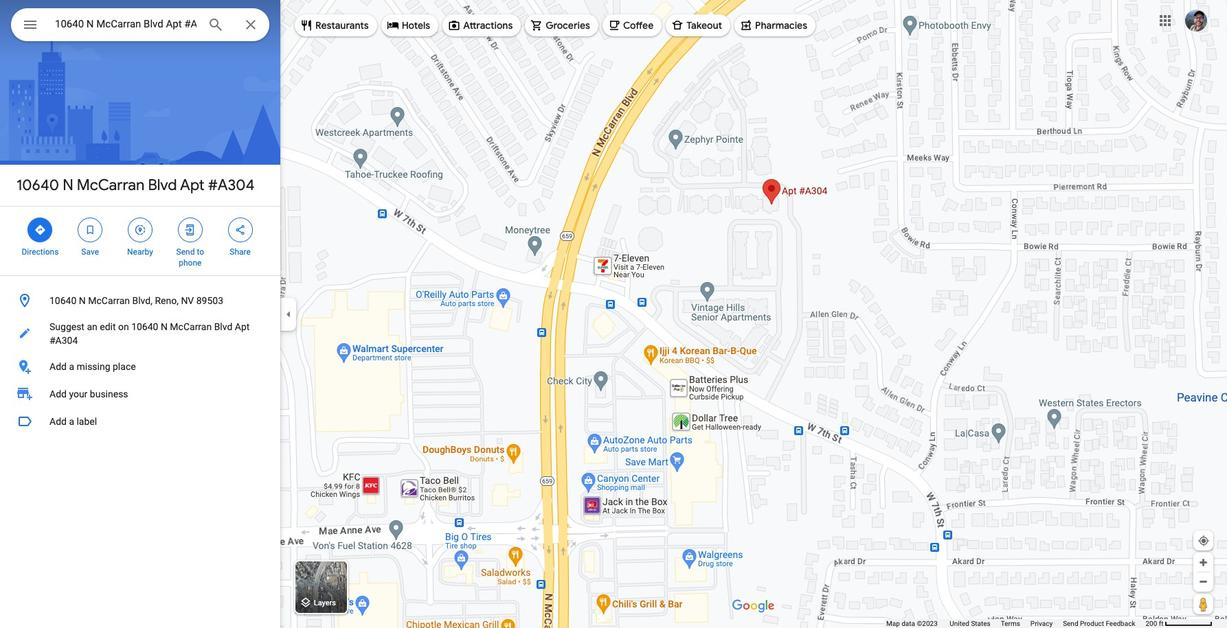 Task type: locate. For each thing, give the bounding box(es) containing it.
10640 n mccarran blvd, reno, nv 89503
[[49, 295, 223, 306]]

add left missing
[[49, 361, 67, 372]]

0 vertical spatial n
[[63, 176, 73, 195]]

missing
[[77, 361, 110, 372]]

add inside button
[[49, 361, 67, 372]]

groceries button
[[525, 9, 598, 42]]

pharmacies button
[[735, 9, 816, 42]]

privacy
[[1031, 620, 1053, 628]]

1 horizontal spatial send
[[1063, 620, 1078, 628]]

apt left collapse side panel icon on the left of page
[[235, 322, 250, 333]]

2 a from the top
[[69, 416, 74, 427]]

0 horizontal spatial n
[[63, 176, 73, 195]]

n for 10640 n mccarran blvd apt #a304
[[63, 176, 73, 195]]

0 vertical spatial send
[[176, 247, 195, 257]]

add left your
[[49, 389, 67, 400]]

add a missing place
[[49, 361, 136, 372]]

0 vertical spatial add
[[49, 361, 67, 372]]

mccarran up ''
[[77, 176, 145, 195]]

nearby
[[127, 247, 153, 257]]

2 add from the top
[[49, 389, 67, 400]]

zoom in image
[[1198, 558, 1209, 568]]

10640
[[16, 176, 59, 195], [49, 295, 76, 306], [131, 322, 158, 333]]

1 vertical spatial send
[[1063, 620, 1078, 628]]

0 horizontal spatial send
[[176, 247, 195, 257]]

10640 up the suggest
[[49, 295, 76, 306]]

1 vertical spatial a
[[69, 416, 74, 427]]

apt up 
[[180, 176, 205, 195]]

1 horizontal spatial blvd
[[214, 322, 232, 333]]

restaurants
[[315, 19, 369, 32]]

add a label button
[[0, 408, 280, 436]]

1 vertical spatial blvd
[[214, 322, 232, 333]]

a left missing
[[69, 361, 74, 372]]

n inside 10640 n mccarran blvd, reno, nv 89503 'button'
[[79, 295, 86, 306]]

None field
[[55, 16, 197, 32]]

coffee
[[623, 19, 654, 32]]

mccarran inside 'button'
[[88, 295, 130, 306]]

send inside button
[[1063, 620, 1078, 628]]

1 vertical spatial add
[[49, 389, 67, 400]]

10640 right on
[[131, 322, 158, 333]]

add for add your business
[[49, 389, 67, 400]]

terms button
[[1001, 620, 1020, 629]]

2 vertical spatial add
[[49, 416, 67, 427]]

1 vertical spatial mccarran
[[88, 295, 130, 306]]

0 vertical spatial apt
[[180, 176, 205, 195]]

add
[[49, 361, 67, 372], [49, 389, 67, 400], [49, 416, 67, 427]]

add for add a label
[[49, 416, 67, 427]]

place
[[113, 361, 136, 372]]

1 vertical spatial n
[[79, 295, 86, 306]]

10640 for 10640 n mccarran blvd apt #a304
[[16, 176, 59, 195]]

suggest an edit on 10640 n mccarran blvd apt #a304 button
[[0, 315, 280, 353]]

terms
[[1001, 620, 1020, 628]]

blvd down '89503'
[[214, 322, 232, 333]]

map
[[886, 620, 900, 628]]

2 vertical spatial mccarran
[[170, 322, 212, 333]]

footer containing map data ©2023
[[886, 620, 1146, 629]]

an
[[87, 322, 97, 333]]

send up "phone"
[[176, 247, 195, 257]]

ft
[[1159, 620, 1164, 628]]

data
[[902, 620, 915, 628]]

a inside button
[[69, 416, 74, 427]]

blvd
[[148, 176, 177, 195], [214, 322, 232, 333]]

add left label
[[49, 416, 67, 427]]

takeout button
[[666, 9, 731, 42]]

privacy button
[[1031, 620, 1053, 629]]

add a label
[[49, 416, 97, 427]]

a for missing
[[69, 361, 74, 372]]

a inside button
[[69, 361, 74, 372]]

collapse side panel image
[[281, 307, 296, 322]]

1 horizontal spatial n
[[79, 295, 86, 306]]

your
[[69, 389, 88, 400]]

business
[[90, 389, 128, 400]]

3 add from the top
[[49, 416, 67, 427]]

0 horizontal spatial #a304
[[49, 335, 78, 346]]

a
[[69, 361, 74, 372], [69, 416, 74, 427]]

footer
[[886, 620, 1146, 629]]

©2023
[[917, 620, 938, 628]]

0 vertical spatial blvd
[[148, 176, 177, 195]]

#a304 up 
[[208, 176, 255, 195]]

none field inside 10640 n mccarran blvd apt #a304, reno, nv 89503 field
[[55, 16, 197, 32]]

10640 inside 10640 n mccarran blvd, reno, nv 89503 'button'
[[49, 295, 76, 306]]

1 vertical spatial #a304
[[49, 335, 78, 346]]

apt
[[180, 176, 205, 195], [235, 322, 250, 333]]

10640 up 
[[16, 176, 59, 195]]

send to phone
[[176, 247, 204, 268]]

2 vertical spatial n
[[161, 322, 168, 333]]

mccarran for blvd
[[77, 176, 145, 195]]

0 vertical spatial 10640
[[16, 176, 59, 195]]

footer inside google maps element
[[886, 620, 1146, 629]]

10640 inside suggest an edit on 10640 n mccarran blvd apt #a304
[[131, 322, 158, 333]]

send product feedback button
[[1063, 620, 1135, 629]]

#a304 down the suggest
[[49, 335, 78, 346]]

#a304
[[208, 176, 255, 195], [49, 335, 78, 346]]

mccarran
[[77, 176, 145, 195], [88, 295, 130, 306], [170, 322, 212, 333]]

0 vertical spatial mccarran
[[77, 176, 145, 195]]

1 vertical spatial 10640
[[49, 295, 76, 306]]

0 vertical spatial #a304
[[208, 176, 255, 195]]

89503
[[196, 295, 223, 306]]

google account: cj baylor  
(christian.baylor@adept.ai) image
[[1185, 9, 1207, 31]]

blvd up actions for 10640 n mccarran blvd apt #a304 region
[[148, 176, 177, 195]]

200
[[1146, 620, 1157, 628]]

add inside button
[[49, 416, 67, 427]]

map data ©2023
[[886, 620, 940, 628]]

takeout
[[687, 19, 722, 32]]

attractions button
[[443, 9, 521, 42]]

1 horizontal spatial apt
[[235, 322, 250, 333]]

1 vertical spatial apt
[[235, 322, 250, 333]]

send inside send to phone
[[176, 247, 195, 257]]

1 a from the top
[[69, 361, 74, 372]]

2 vertical spatial 10640
[[131, 322, 158, 333]]

send left the product
[[1063, 620, 1078, 628]]

mccarran up edit
[[88, 295, 130, 306]]

1 add from the top
[[49, 361, 67, 372]]

add your business link
[[0, 381, 280, 408]]

0 vertical spatial a
[[69, 361, 74, 372]]

n
[[63, 176, 73, 195], [79, 295, 86, 306], [161, 322, 168, 333]]

attractions
[[463, 19, 513, 32]]

mccarran down nv
[[170, 322, 212, 333]]


[[22, 15, 38, 34]]

0 horizontal spatial blvd
[[148, 176, 177, 195]]

10640 n mccarran blvd, reno, nv 89503 button
[[0, 287, 280, 315]]

label
[[77, 416, 97, 427]]

hotels
[[402, 19, 430, 32]]

a left label
[[69, 416, 74, 427]]

2 horizontal spatial n
[[161, 322, 168, 333]]

10640 for 10640 n mccarran blvd, reno, nv 89503
[[49, 295, 76, 306]]

hotels button
[[381, 9, 438, 42]]

send product feedback
[[1063, 620, 1135, 628]]

send
[[176, 247, 195, 257], [1063, 620, 1078, 628]]



Task type: describe. For each thing, give the bounding box(es) containing it.
n for 10640 n mccarran blvd, reno, nv 89503
[[79, 295, 86, 306]]

show your location image
[[1198, 535, 1210, 548]]

200 ft button
[[1146, 620, 1213, 628]]

10640 n mccarran blvd apt #a304
[[16, 176, 255, 195]]

actions for 10640 n mccarran blvd apt #a304 region
[[0, 207, 280, 276]]

suggest an edit on 10640 n mccarran blvd apt #a304
[[49, 322, 250, 346]]

 search field
[[11, 8, 269, 44]]


[[84, 223, 96, 238]]


[[184, 223, 196, 238]]

mccarran inside suggest an edit on 10640 n mccarran blvd apt #a304
[[170, 322, 212, 333]]

reno,
[[155, 295, 179, 306]]

save
[[81, 247, 99, 257]]

mccarran for blvd,
[[88, 295, 130, 306]]

edit
[[100, 322, 116, 333]]


[[134, 223, 146, 238]]

phone
[[179, 258, 202, 268]]

on
[[118, 322, 129, 333]]

coffee button
[[603, 9, 662, 42]]

product
[[1080, 620, 1104, 628]]

send for send to phone
[[176, 247, 195, 257]]

united states
[[950, 620, 991, 628]]

10640 n mccarran blvd apt #a304 main content
[[0, 0, 280, 629]]

add for add a missing place
[[49, 361, 67, 372]]

add a missing place button
[[0, 353, 280, 381]]

blvd,
[[132, 295, 153, 306]]

groceries
[[546, 19, 590, 32]]

google maps element
[[0, 0, 1227, 629]]

add your business
[[49, 389, 128, 400]]

0 horizontal spatial apt
[[180, 176, 205, 195]]

nv
[[181, 295, 194, 306]]

united
[[950, 620, 970, 628]]

directions
[[22, 247, 59, 257]]

to
[[197, 247, 204, 257]]

share
[[230, 247, 251, 257]]

10640 N McCarran Blvd Apt #A304, Reno, NV 89503 field
[[11, 8, 269, 41]]

feedback
[[1106, 620, 1135, 628]]

show street view coverage image
[[1194, 594, 1214, 615]]

apt inside suggest an edit on 10640 n mccarran blvd apt #a304
[[235, 322, 250, 333]]

blvd inside suggest an edit on 10640 n mccarran blvd apt #a304
[[214, 322, 232, 333]]

 button
[[11, 8, 49, 44]]

n inside suggest an edit on 10640 n mccarran blvd apt #a304
[[161, 322, 168, 333]]


[[34, 223, 46, 238]]

states
[[971, 620, 991, 628]]

1 horizontal spatial #a304
[[208, 176, 255, 195]]

#a304 inside suggest an edit on 10640 n mccarran blvd apt #a304
[[49, 335, 78, 346]]

a for label
[[69, 416, 74, 427]]

zoom out image
[[1198, 577, 1209, 588]]

united states button
[[950, 620, 991, 629]]

suggest
[[49, 322, 84, 333]]

send for send product feedback
[[1063, 620, 1078, 628]]

200 ft
[[1146, 620, 1164, 628]]

layers
[[314, 599, 336, 608]]

pharmacies
[[755, 19, 807, 32]]

restaurants button
[[295, 9, 377, 42]]


[[234, 223, 246, 238]]



Task type: vqa. For each thing, say whether or not it's contained in the screenshot.
N to the middle
yes



